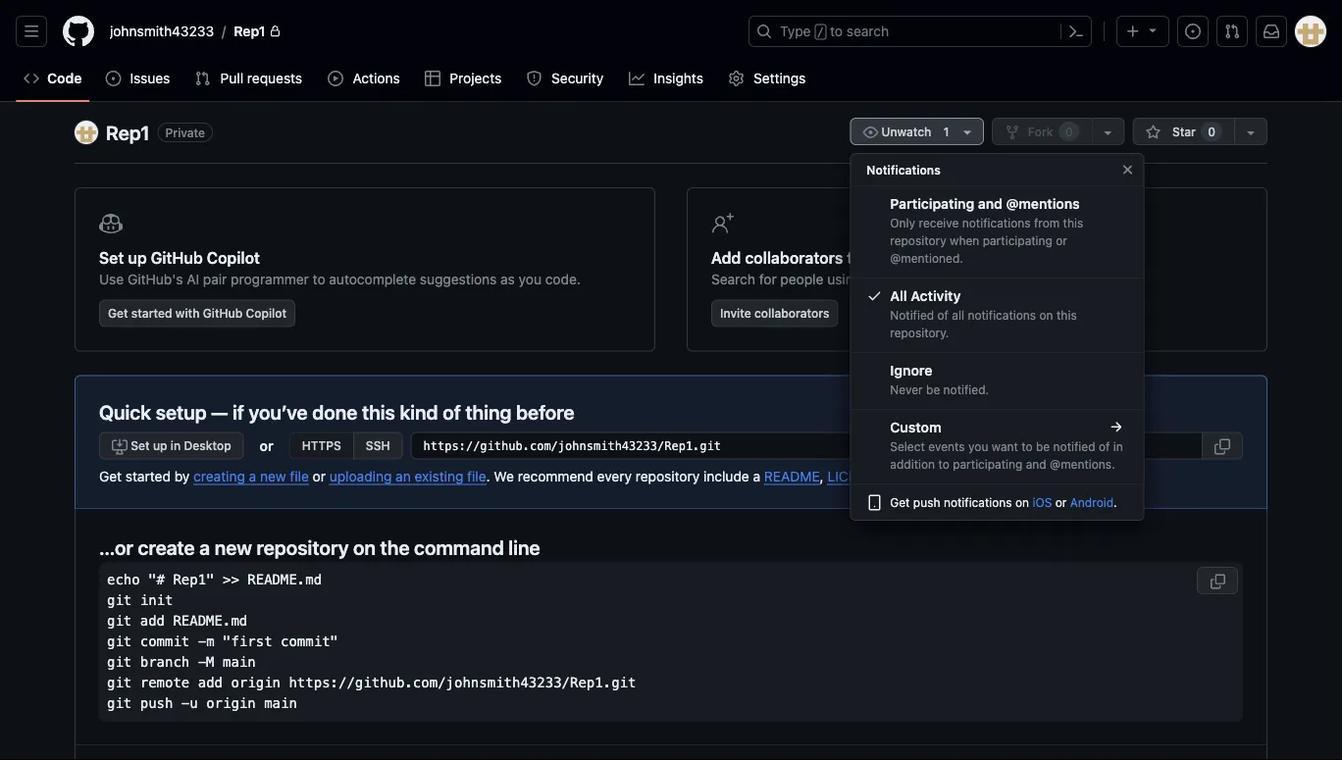 Task type: describe. For each thing, give the bounding box(es) containing it.
echo
[[107, 572, 140, 588]]

activity
[[911, 288, 961, 304]]

when
[[950, 234, 980, 247]]

and inside participating and @mentions only receive notifications from this repository when participating or @mentioned.
[[978, 195, 1003, 212]]

0 horizontal spatial add
[[140, 613, 165, 630]]

. inside menu
[[1114, 496, 1118, 510]]

type / to search
[[780, 23, 889, 39]]

notified.
[[944, 383, 989, 397]]

set up in desktop link
[[99, 432, 244, 460]]

commit"
[[281, 634, 339, 650]]

and inside select events you want to be notified of in addition to participating and @mentions.
[[1026, 457, 1047, 471]]

collaborators for invite
[[755, 306, 830, 320]]

all
[[952, 308, 965, 322]]

0 for star 0
[[1208, 125, 1216, 138]]

select
[[890, 440, 925, 453]]

.gitignore
[[918, 468, 978, 484]]

1 horizontal spatial a
[[249, 468, 256, 484]]

device mobile image
[[867, 495, 883, 511]]

lock image
[[270, 26, 281, 37]]

ai
[[187, 271, 199, 288]]

or down https button
[[313, 468, 326, 484]]

if
[[233, 400, 244, 423]]

1 horizontal spatial new
[[260, 468, 286, 484]]

license link
[[828, 468, 883, 484]]

fork
[[1028, 125, 1054, 138]]

2 vertical spatial -
[[181, 696, 190, 712]]

projects
[[450, 70, 502, 86]]

want
[[992, 440, 1019, 453]]

in inside select events you want to be notified of in addition to participating and @mentions.
[[1114, 440, 1123, 453]]

notifications image
[[1264, 24, 1280, 39]]

triangle down image
[[1145, 22, 1161, 38]]

1 horizontal spatial issue opened image
[[1186, 24, 1201, 39]]

1 vertical spatial copilot
[[246, 306, 287, 320]]

code
[[47, 70, 82, 86]]

issue opened image inside issues link
[[105, 71, 121, 86]]

using
[[828, 271, 862, 288]]

.gitignore link
[[918, 468, 978, 484]]

0 vertical spatial origin
[[231, 675, 281, 691]]

1 git from the top
[[107, 593, 132, 609]]

creating
[[193, 468, 245, 484]]

commit
[[140, 634, 190, 650]]

you inside set up github copilot use github's ai pair programmer to autocomplete suggestions as you code.
[[519, 271, 542, 288]]

participating inside select events you want to be notified of in addition to participating and @mentions.
[[953, 457, 1023, 471]]

table image
[[425, 71, 441, 86]]

1 vertical spatial readme.md
[[173, 613, 248, 630]]

receive
[[919, 216, 959, 230]]

5 git from the top
[[107, 675, 132, 691]]

only
[[890, 216, 916, 230]]

by
[[174, 468, 190, 484]]

0 horizontal spatial a
[[200, 536, 210, 559]]

@mentions.
[[1050, 457, 1116, 471]]

or inside participating and @mentions only receive notifications from this repository when participating or @mentioned.
[[1056, 234, 1068, 247]]

add
[[712, 248, 741, 267]]

started for with
[[131, 306, 172, 320]]

android link
[[1071, 496, 1114, 510]]

actions link
[[320, 64, 409, 93]]

projects link
[[417, 64, 511, 93]]

get for get push notifications on ios or android .
[[890, 496, 910, 510]]

2 vertical spatial github
[[203, 306, 243, 320]]

0 horizontal spatial in
[[171, 439, 181, 453]]

their
[[866, 271, 894, 288]]

see your forks of this repository image
[[1101, 125, 1117, 140]]

suggestions
[[420, 271, 497, 288]]

setup
[[156, 400, 207, 423]]

branch
[[140, 655, 190, 671]]

be inside select events you want to be notified of in addition to participating and @mentions.
[[1036, 440, 1050, 453]]

Clone URL text field
[[411, 432, 1203, 460]]

remote
[[140, 675, 190, 691]]

person add image
[[712, 212, 735, 236]]

with
[[176, 306, 200, 320]]

code link
[[16, 64, 90, 93]]

add this repository to a list image
[[1244, 125, 1259, 140]]

username
[[946, 271, 1009, 288]]

quick
[[99, 400, 151, 423]]

type
[[780, 23, 811, 39]]

readme link
[[764, 468, 820, 484]]

m
[[206, 634, 215, 650]]

events
[[929, 440, 965, 453]]

ssh button
[[353, 432, 403, 460]]

ios link
[[1033, 496, 1052, 510]]

to left search
[[830, 23, 843, 39]]

plus image
[[1126, 24, 1141, 39]]

0 vertical spatial readme.md
[[248, 572, 322, 588]]

notifications
[[867, 163, 941, 177]]

invite collaborators
[[720, 306, 830, 320]]

before
[[516, 400, 575, 423]]

arrow right image
[[1108, 420, 1124, 435]]

copilot inside set up github copilot use github's ai pair programmer to autocomplete suggestions as you code.
[[207, 248, 260, 267]]

2 vertical spatial notifications
[[944, 496, 1013, 510]]

uploading an existing file link
[[329, 468, 486, 484]]

3 git from the top
[[107, 634, 132, 650]]

m
[[206, 655, 215, 671]]

use
[[99, 271, 124, 288]]

get started with github copilot
[[108, 306, 287, 320]]

git pull request image for issue opened image within issues link
[[195, 71, 210, 86]]

creating a new file link
[[193, 468, 309, 484]]

actions
[[353, 70, 400, 86]]

get for get started with github copilot
[[108, 306, 128, 320]]

github inside add collaborators to this repository search for people using their github username or email address.
[[898, 271, 943, 288]]

rep1 inside list
[[234, 23, 266, 39]]

command
[[414, 536, 504, 559]]

git pull request image for right issue opened image
[[1225, 24, 1241, 39]]

close menu image
[[1120, 162, 1136, 178]]

to inside set up github copilot use github's ai pair programmer to autocomplete suggestions as you code.
[[313, 271, 325, 288]]

we
[[494, 468, 514, 484]]

never
[[890, 383, 923, 397]]

up for github
[[128, 248, 147, 267]]

of inside all activity notified of all notifications on this repository.
[[938, 308, 949, 322]]

"first
[[223, 634, 272, 650]]

johnsmith43233 /
[[110, 23, 226, 39]]

/ for type
[[817, 26, 824, 39]]

up for in
[[153, 439, 167, 453]]

all activity notified of all notifications on this repository.
[[890, 288, 1077, 340]]

insights link
[[621, 64, 713, 93]]

2 git from the top
[[107, 613, 132, 630]]

settings
[[754, 70, 806, 86]]

desktop download image
[[112, 439, 128, 455]]

u
[[190, 696, 198, 712]]

1 vertical spatial origin
[[206, 696, 256, 712]]

people
[[781, 271, 824, 288]]

homepage image
[[63, 16, 94, 47]]

for
[[759, 271, 777, 288]]

@mentioned.
[[890, 251, 964, 265]]

0 vertical spatial -
[[198, 634, 206, 650]]

ios
[[1033, 496, 1052, 510]]

0 vertical spatial rep1 link
[[226, 16, 289, 47]]

security
[[552, 70, 604, 86]]

rep1"
[[173, 572, 215, 588]]

set for github
[[99, 248, 124, 267]]

code image
[[24, 71, 39, 86]]

repository right every on the left bottom
[[636, 468, 700, 484]]

this inside add collaborators to this repository search for people using their github username or email address.
[[866, 248, 894, 267]]

get push notifications on ios or android .
[[890, 496, 1118, 510]]

this up ssh button
[[362, 400, 395, 423]]

0 horizontal spatial and
[[891, 468, 915, 484]]

https button
[[289, 432, 353, 460]]



Task type: vqa. For each thing, say whether or not it's contained in the screenshot.
the topmost file directory fill image
no



Task type: locate. For each thing, give the bounding box(es) containing it.
2 horizontal spatial of
[[1099, 440, 1110, 453]]

0 horizontal spatial push
[[140, 696, 173, 712]]

. left we
[[486, 468, 490, 484]]

0 vertical spatial started
[[131, 306, 172, 320]]

notifications down .gitignore link
[[944, 496, 1013, 510]]

or inside add collaborators to this repository search for people using their github username or email address.
[[1013, 271, 1026, 288]]

github
[[151, 248, 203, 267], [898, 271, 943, 288], [203, 306, 243, 320]]

readme.md
[[248, 572, 322, 588], [173, 613, 248, 630]]

1 vertical spatial rep1 link
[[106, 121, 150, 144]]

collaborators down people
[[755, 306, 830, 320]]

participating down from
[[983, 234, 1053, 247]]

1 horizontal spatial of
[[938, 308, 949, 322]]

1 vertical spatial you
[[969, 440, 989, 453]]

graph image
[[629, 71, 645, 86]]

6 git from the top
[[107, 696, 132, 712]]

be
[[927, 383, 940, 397], [1036, 440, 1050, 453]]

get started with github copilot link
[[99, 300, 296, 327]]

invite collaborators link
[[712, 300, 839, 327]]

push down remote
[[140, 696, 173, 712]]

0 horizontal spatial be
[[927, 383, 940, 397]]

notifications for activity
[[968, 308, 1037, 322]]

get inside menu
[[890, 496, 910, 510]]

a up rep1"
[[200, 536, 210, 559]]

0 vertical spatial on
[[1040, 308, 1054, 322]]

of
[[938, 308, 949, 322], [443, 400, 461, 423], [1099, 440, 1110, 453]]

repository
[[890, 234, 947, 247], [898, 248, 974, 267], [636, 468, 700, 484], [257, 536, 349, 559]]

address.
[[1067, 271, 1121, 288]]

ignore
[[890, 362, 933, 378]]

star
[[1173, 125, 1196, 138]]

you left want
[[969, 440, 989, 453]]

unwatch
[[879, 125, 935, 138]]

2 horizontal spatial a
[[753, 468, 761, 484]]

1 vertical spatial -
[[198, 655, 206, 671]]

started left by
[[125, 468, 171, 484]]

2 horizontal spatial on
[[1040, 308, 1054, 322]]

issue opened image
[[1186, 24, 1201, 39], [105, 71, 121, 86]]

issues link
[[98, 64, 179, 93]]

notified
[[1054, 440, 1096, 453]]

copilot up pair
[[207, 248, 260, 267]]

1 horizontal spatial file
[[467, 468, 486, 484]]

every
[[597, 468, 632, 484]]

. down @mentions.
[[1114, 496, 1118, 510]]

up down setup
[[153, 439, 167, 453]]

this up their
[[866, 248, 894, 267]]

of down "arrow right" image
[[1099, 440, 1110, 453]]

1 horizontal spatial 0
[[1208, 125, 1216, 138]]

be left notified
[[1036, 440, 1050, 453]]

"#
[[148, 572, 165, 588]]

1 horizontal spatial on
[[1016, 496, 1030, 510]]

0 horizontal spatial ,
[[820, 468, 824, 484]]

or right ios
[[1056, 496, 1067, 510]]

notifications inside participating and @mentions only receive notifications from this repository when participating or @mentioned.
[[963, 216, 1031, 230]]

2 vertical spatial on
[[353, 536, 376, 559]]

2 0 from the left
[[1208, 125, 1216, 138]]

—
[[211, 400, 228, 423]]

be inside the ignore never be notified.
[[927, 383, 940, 397]]

copilot down programmer
[[246, 306, 287, 320]]

1 horizontal spatial add
[[198, 675, 223, 691]]

in up by
[[171, 439, 181, 453]]

github up ai
[[151, 248, 203, 267]]

/ inside type / to search
[[817, 26, 824, 39]]

on down email at the right top of page
[[1040, 308, 1054, 322]]

set up in desktop
[[128, 439, 231, 453]]

in down "arrow right" image
[[1114, 440, 1123, 453]]

private
[[165, 126, 205, 139]]

0 vertical spatial new
[[260, 468, 286, 484]]

/ up pull
[[222, 23, 226, 39]]

notifications up when
[[963, 216, 1031, 230]]

2 horizontal spatial .
[[1114, 496, 1118, 510]]

existing
[[415, 468, 464, 484]]

, left license link
[[820, 468, 824, 484]]

- up m
[[198, 634, 206, 650]]

rep1 right owner avatar on the left top
[[106, 121, 150, 144]]

list containing johnsmith43233 /
[[102, 16, 737, 47]]

0 horizontal spatial you
[[519, 271, 542, 288]]

- down m
[[198, 655, 206, 671]]

repository inside add collaborators to this repository search for people using their github username or email address.
[[898, 248, 974, 267]]

copilot
[[207, 248, 260, 267], [246, 306, 287, 320]]

include
[[704, 468, 750, 484]]

to up using
[[847, 248, 862, 267]]

started down github's on the top
[[131, 306, 172, 320]]

1 horizontal spatial git pull request image
[[1225, 24, 1241, 39]]

main down the commit"
[[264, 696, 297, 712]]

and down select in the bottom of the page
[[891, 468, 915, 484]]

1 vertical spatial add
[[198, 675, 223, 691]]

search
[[847, 23, 889, 39]]

johnsmith43233
[[110, 23, 214, 39]]

new up >>
[[215, 536, 252, 559]]

pull
[[220, 70, 244, 86]]

1 vertical spatial rep1
[[106, 121, 150, 144]]

to down events
[[939, 457, 950, 471]]

get down desktop download icon
[[99, 468, 122, 484]]

0 vertical spatial collaborators
[[745, 248, 843, 267]]

on inside all activity notified of all notifications on this repository.
[[1040, 308, 1054, 322]]

,
[[820, 468, 824, 484], [883, 468, 887, 484]]

add down init
[[140, 613, 165, 630]]

a
[[249, 468, 256, 484], [753, 468, 761, 484], [200, 536, 210, 559]]

0 horizontal spatial rep1
[[106, 121, 150, 144]]

file
[[290, 468, 309, 484], [467, 468, 486, 484]]

1 vertical spatial push
[[140, 696, 173, 712]]

github down pair
[[203, 306, 243, 320]]

1 vertical spatial get
[[99, 468, 122, 484]]

repository.
[[890, 326, 949, 340]]

0 vertical spatial rep1
[[234, 23, 266, 39]]

a right creating
[[249, 468, 256, 484]]

repository inside participating and @mentions only receive notifications from this repository when participating or @mentioned.
[[890, 234, 947, 247]]

in
[[171, 439, 181, 453], [1114, 440, 1123, 453]]

0 vertical spatial push
[[914, 496, 941, 510]]

@mentions
[[1006, 195, 1080, 212]]

notifications down username
[[968, 308, 1037, 322]]

0 right fork
[[1066, 125, 1073, 138]]

1 vertical spatial new
[[215, 536, 252, 559]]

repo forked image
[[1005, 125, 1021, 140]]

file left we
[[467, 468, 486, 484]]

0 vertical spatial add
[[140, 613, 165, 630]]

0 horizontal spatial set
[[99, 248, 124, 267]]

1 vertical spatial copy to clipboard image
[[1210, 574, 1226, 590]]

rep1 link up pull requests
[[226, 16, 289, 47]]

git pull request image
[[1225, 24, 1241, 39], [195, 71, 210, 86]]

file down https button
[[290, 468, 309, 484]]

new right creating
[[260, 468, 286, 484]]

1 vertical spatial participating
[[953, 457, 1023, 471]]

code.
[[545, 271, 581, 288]]

1 file from the left
[[290, 468, 309, 484]]

0 vertical spatial github
[[151, 248, 203, 267]]

up
[[128, 248, 147, 267], [153, 439, 167, 453]]

/ inside johnsmith43233 /
[[222, 23, 226, 39]]

recommend
[[518, 468, 594, 484]]

2 vertical spatial of
[[1099, 440, 1110, 453]]

android
[[1071, 496, 1114, 510]]

0 vertical spatial of
[[938, 308, 949, 322]]

repository down when
[[898, 248, 974, 267]]

1 horizontal spatial .
[[978, 468, 982, 484]]

up inside set up github copilot use github's ai pair programmer to autocomplete suggestions as you code.
[[128, 248, 147, 267]]

1 vertical spatial up
[[153, 439, 167, 453]]

/ for johnsmith43233
[[222, 23, 226, 39]]

0 vertical spatial set
[[99, 248, 124, 267]]

thing
[[466, 400, 512, 423]]

menu containing participating and @mentions
[[850, 145, 1145, 537]]

quick setup — if you've done this kind of thing before
[[99, 400, 575, 423]]

you right as
[[519, 271, 542, 288]]

set up use
[[99, 248, 124, 267]]

1 vertical spatial notifications
[[968, 308, 1037, 322]]

set right desktop download icon
[[131, 439, 150, 453]]

requests
[[247, 70, 302, 86]]

0 horizontal spatial up
[[128, 248, 147, 267]]

this down email at the right top of page
[[1057, 308, 1077, 322]]

1 vertical spatial started
[[125, 468, 171, 484]]

git pull request image left notifications 'icon'
[[1225, 24, 1241, 39]]

0 horizontal spatial rep1 link
[[106, 121, 150, 144]]

1 vertical spatial of
[[443, 400, 461, 423]]

addition
[[890, 457, 935, 471]]

an
[[396, 468, 411, 484]]

push
[[914, 496, 941, 510], [140, 696, 173, 712]]

1 horizontal spatial and
[[978, 195, 1003, 212]]

0 vertical spatial copy to clipboard image
[[1215, 439, 1231, 455]]

/ right type
[[817, 26, 824, 39]]

pair
[[203, 271, 227, 288]]

1 vertical spatial github
[[898, 271, 943, 288]]

started for by
[[125, 468, 171, 484]]

0 vertical spatial issue opened image
[[1186, 24, 1201, 39]]

up up github's on the top
[[128, 248, 147, 267]]

repository up @mentioned.
[[890, 234, 947, 247]]

done
[[312, 400, 358, 423]]

get down use
[[108, 306, 128, 320]]

readme.md down …or create a new repository on the command line
[[248, 572, 322, 588]]

custom
[[890, 419, 942, 435]]

check image
[[867, 288, 883, 304]]

notifications
[[963, 216, 1031, 230], [968, 308, 1037, 322], [944, 496, 1013, 510]]

2 file from the left
[[467, 468, 486, 484]]

fork 0
[[1028, 125, 1073, 138]]

1 vertical spatial issue opened image
[[105, 71, 121, 86]]

…or
[[99, 536, 133, 559]]

to right want
[[1022, 440, 1033, 453]]

of inside select events you want to be notified of in addition to participating and @mentions.
[[1099, 440, 1110, 453]]

0
[[1066, 125, 1073, 138], [1208, 125, 1216, 138]]

select events you want to be notified of in addition to participating and @mentions.
[[890, 440, 1123, 471]]

get for get started by creating a new file or uploading an existing file .                we recommend every repository include a readme , license ,               and .gitignore .
[[99, 468, 122, 484]]

copy to clipboard image
[[1215, 439, 1231, 455], [1210, 574, 1226, 590]]

0 horizontal spatial issue opened image
[[105, 71, 121, 86]]

1 horizontal spatial rep1
[[234, 23, 266, 39]]

this right from
[[1063, 216, 1084, 230]]

github inside set up github copilot use github's ai pair programmer to autocomplete suggestions as you code.
[[151, 248, 203, 267]]

copilot image
[[99, 212, 123, 236]]

0 horizontal spatial file
[[290, 468, 309, 484]]

2 horizontal spatial and
[[1026, 457, 1047, 471]]

2 vertical spatial get
[[890, 496, 910, 510]]

this inside all activity notified of all notifications on this repository.
[[1057, 308, 1077, 322]]

1 vertical spatial on
[[1016, 496, 1030, 510]]

issue opened image left issues
[[105, 71, 121, 86]]

0 horizontal spatial 0
[[1066, 125, 1073, 138]]

origin right u
[[206, 696, 256, 712]]

github's
[[128, 271, 183, 288]]

a right include
[[753, 468, 761, 484]]

pull requests
[[220, 70, 302, 86]]

desktop
[[184, 439, 231, 453]]

create
[[138, 536, 195, 559]]

. up get push notifications on ios or android .
[[978, 468, 982, 484]]

autocomplete
[[329, 271, 416, 288]]

1 horizontal spatial up
[[153, 439, 167, 453]]

push inside menu
[[914, 496, 941, 510]]

1 vertical spatial be
[[1036, 440, 1050, 453]]

1 horizontal spatial you
[[969, 440, 989, 453]]

of right the kind
[[443, 400, 461, 423]]

git pull request image inside the pull requests 'link'
[[195, 71, 210, 86]]

or
[[1056, 234, 1068, 247], [1013, 271, 1026, 288], [260, 438, 274, 454], [313, 468, 326, 484], [1056, 496, 1067, 510]]

or left email at the right top of page
[[1013, 271, 1026, 288]]

0 vertical spatial you
[[519, 271, 542, 288]]

list
[[102, 16, 737, 47]]

0 horizontal spatial new
[[215, 536, 252, 559]]

0 horizontal spatial main
[[223, 655, 256, 671]]

email
[[1029, 271, 1063, 288]]

star image
[[1146, 125, 1162, 140]]

add collaborators to this repository search for people using their github username or email address.
[[712, 248, 1121, 288]]

.
[[486, 468, 490, 484], [978, 468, 982, 484], [1114, 496, 1118, 510]]

1 horizontal spatial set
[[131, 439, 150, 453]]

0 users starred this repository element
[[1201, 122, 1223, 141]]

collaborators inside add collaborators to this repository search for people using their github username or email address.
[[745, 248, 843, 267]]

git pull request image left pull
[[195, 71, 210, 86]]

2 , from the left
[[883, 468, 887, 484]]

1 vertical spatial set
[[131, 439, 150, 453]]

issue opened image right triangle down image
[[1186, 24, 1201, 39]]

0 vertical spatial git pull request image
[[1225, 24, 1241, 39]]

0 vertical spatial get
[[108, 306, 128, 320]]

0 horizontal spatial git pull request image
[[195, 71, 210, 86]]

collaborators up people
[[745, 248, 843, 267]]

1 vertical spatial git pull request image
[[195, 71, 210, 86]]

origin down "first
[[231, 675, 281, 691]]

and up ios link
[[1026, 457, 1047, 471]]

be right never
[[927, 383, 940, 397]]

rep1
[[234, 23, 266, 39], [106, 121, 150, 144]]

1 horizontal spatial /
[[817, 26, 824, 39]]

0 horizontal spatial .
[[486, 468, 490, 484]]

to
[[830, 23, 843, 39], [847, 248, 862, 267], [313, 271, 325, 288], [1022, 440, 1033, 453], [939, 457, 950, 471]]

set for in
[[131, 439, 150, 453]]

owner avatar image
[[75, 121, 98, 144]]

rep1 link right owner avatar on the left top
[[106, 121, 150, 144]]

command palette image
[[1069, 24, 1085, 39]]

you've
[[249, 400, 308, 423]]

gear image
[[729, 71, 744, 86]]

ignore never be notified.
[[890, 362, 989, 397]]

0 horizontal spatial of
[[443, 400, 461, 423]]

of left all
[[938, 308, 949, 322]]

1 horizontal spatial main
[[264, 696, 297, 712]]

to right programmer
[[313, 271, 325, 288]]

1 , from the left
[[820, 468, 824, 484]]

0 horizontal spatial /
[[222, 23, 226, 39]]

1 horizontal spatial ,
[[883, 468, 887, 484]]

0 for fork 0
[[1066, 125, 1073, 138]]

0 vertical spatial notifications
[[963, 216, 1031, 230]]

ssh
[[366, 439, 390, 453]]

get
[[108, 306, 128, 320], [99, 468, 122, 484], [890, 496, 910, 510]]

1 horizontal spatial in
[[1114, 440, 1123, 453]]

eye image
[[863, 125, 879, 140]]

0 vertical spatial copilot
[[207, 248, 260, 267]]

participating down want
[[953, 457, 1023, 471]]

readme
[[764, 468, 820, 484]]

0 vertical spatial main
[[223, 655, 256, 671]]

notifications inside all activity notified of all notifications on this repository.
[[968, 308, 1037, 322]]

play image
[[328, 71, 344, 86]]

you inside select events you want to be notified of in addition to participating and @mentions.
[[969, 440, 989, 453]]

1 0 from the left
[[1066, 125, 1073, 138]]

-
[[198, 634, 206, 650], [198, 655, 206, 671], [181, 696, 190, 712]]

0 vertical spatial be
[[927, 383, 940, 397]]

settings link
[[721, 64, 815, 93]]

repository down creating a new file link
[[257, 536, 349, 559]]

on
[[1040, 308, 1054, 322], [1016, 496, 1030, 510], [353, 536, 376, 559]]

- down remote
[[181, 696, 190, 712]]

to inside add collaborators to this repository search for people using their github username or email address.
[[847, 248, 862, 267]]

all
[[890, 288, 907, 304]]

add down m
[[198, 675, 223, 691]]

1 horizontal spatial be
[[1036, 440, 1050, 453]]

this inside participating and @mentions only receive notifications from this repository when participating or @mentioned.
[[1063, 216, 1084, 230]]

…or create a new repository on the command line
[[99, 536, 540, 559]]

push down .gitignore link
[[914, 496, 941, 510]]

star 0
[[1170, 125, 1216, 138]]

and up when
[[978, 195, 1003, 212]]

programmer
[[231, 271, 309, 288]]

get right device mobile image
[[890, 496, 910, 510]]

rep1 left lock icon
[[234, 23, 266, 39]]

on left ios link
[[1016, 496, 1030, 510]]

collaborators for add
[[745, 248, 843, 267]]

set inside set up github copilot use github's ai pair programmer to autocomplete suggestions as you code.
[[99, 248, 124, 267]]

0 vertical spatial participating
[[983, 234, 1053, 247]]

readme.md up m
[[173, 613, 248, 630]]

notifications for and
[[963, 216, 1031, 230]]

github down @mentioned.
[[898, 271, 943, 288]]

or down from
[[1056, 234, 1068, 247]]

menu
[[850, 145, 1145, 537]]

, left addition
[[883, 468, 887, 484]]

push inside echo "# rep1" >> readme.md git init git add readme.md git commit -m "first commit" git branch -m main git remote add origin https://github.com/johnsmith43233/rep1.git git push -u origin main
[[140, 696, 173, 712]]

security link
[[519, 64, 613, 93]]

0 horizontal spatial on
[[353, 536, 376, 559]]

or up creating a new file link
[[260, 438, 274, 454]]

participating
[[890, 195, 975, 212]]

main down "first
[[223, 655, 256, 671]]

on left the the
[[353, 536, 376, 559]]

insights
[[654, 70, 704, 86]]

and
[[978, 195, 1003, 212], [1026, 457, 1047, 471], [891, 468, 915, 484]]

1 horizontal spatial push
[[914, 496, 941, 510]]

0 vertical spatial up
[[128, 248, 147, 267]]

participating inside participating and @mentions only receive notifications from this repository when participating or @mentioned.
[[983, 234, 1053, 247]]

0 right star
[[1208, 125, 1216, 138]]

shield image
[[527, 71, 542, 86]]

4 git from the top
[[107, 655, 132, 671]]

add
[[140, 613, 165, 630], [198, 675, 223, 691]]

line
[[509, 536, 540, 559]]



